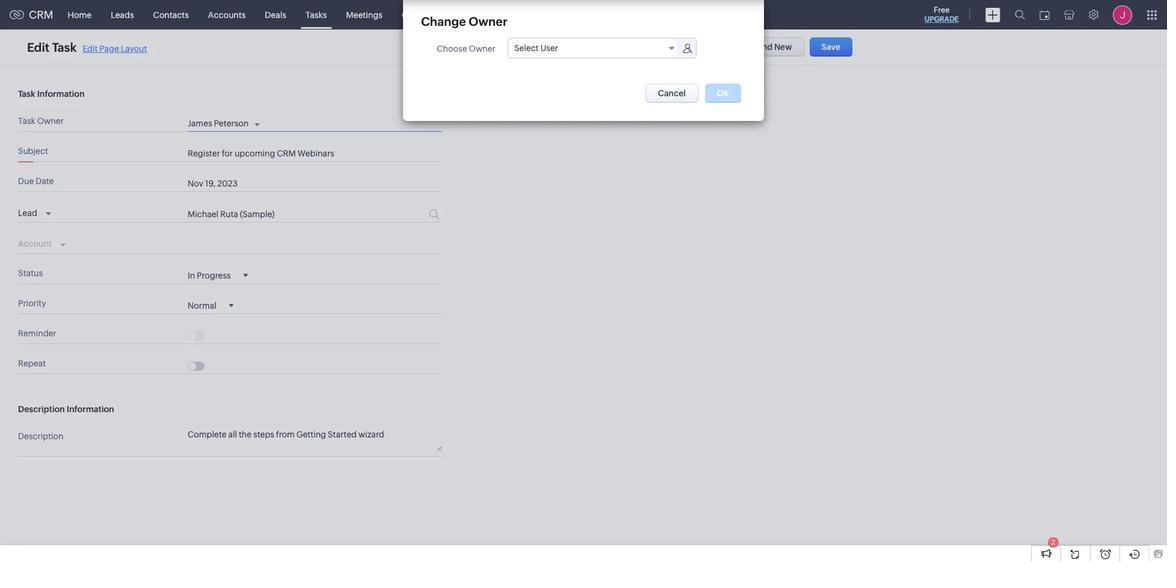 Task type: vqa. For each thing, say whether or not it's contained in the screenshot.
Task Owner
yes



Task type: describe. For each thing, give the bounding box(es) containing it.
choose owner
[[437, 44, 496, 54]]

change
[[421, 14, 466, 28]]

deals link
[[255, 0, 296, 29]]

description for description information
[[18, 404, 65, 414]]

campaigns link
[[480, 0, 545, 29]]

visits link
[[609, 0, 649, 29]]

reminder
[[18, 328, 56, 338]]

task for task owner
[[18, 116, 35, 126]]

accounts link
[[199, 0, 255, 29]]

leads
[[111, 10, 134, 20]]

documents link
[[545, 0, 609, 29]]

leads link
[[101, 0, 144, 29]]

peterson
[[214, 119, 249, 128]]

calendar image
[[1040, 10, 1050, 20]]

search element
[[1008, 0, 1033, 29]]

search image
[[1015, 10, 1026, 20]]

calls link
[[392, 0, 431, 29]]

tasks
[[306, 10, 327, 20]]

subject
[[18, 146, 48, 156]]

choose
[[437, 44, 467, 54]]

edit page layout link
[[83, 44, 147, 53]]

date
[[36, 176, 54, 186]]

repeat
[[18, 359, 46, 368]]

visits
[[619, 10, 640, 20]]

upgrade
[[925, 15, 959, 23]]

deals
[[265, 10, 286, 20]]

0 vertical spatial task
[[52, 40, 77, 54]]

create menu element
[[979, 0, 1008, 29]]

task owner
[[18, 116, 64, 126]]

profile image
[[1113, 5, 1133, 24]]

james peterson
[[188, 119, 249, 128]]

2
[[1052, 539, 1056, 546]]

home link
[[58, 0, 101, 29]]

free
[[934, 5, 950, 14]]

campaigns
[[490, 10, 535, 20]]



Task type: locate. For each thing, give the bounding box(es) containing it.
status
[[18, 268, 43, 278]]

0 vertical spatial information
[[37, 89, 85, 99]]

page
[[99, 44, 119, 53]]

home
[[68, 10, 92, 20]]

0 vertical spatial owner
[[469, 14, 508, 28]]

accounts
[[208, 10, 246, 20]]

owner for choose owner
[[469, 44, 496, 54]]

select
[[514, 43, 539, 53]]

1 description from the top
[[18, 404, 65, 414]]

edit down the crm
[[27, 40, 49, 54]]

None button
[[667, 37, 720, 57], [725, 37, 805, 57], [810, 37, 853, 57], [646, 84, 699, 103], [667, 37, 720, 57], [725, 37, 805, 57], [810, 37, 853, 57], [646, 84, 699, 103]]

description information
[[18, 404, 114, 414]]

edit task edit page layout
[[27, 40, 147, 54]]

due
[[18, 176, 34, 186]]

crm
[[29, 8, 53, 21]]

0 vertical spatial description
[[18, 404, 65, 414]]

edit
[[27, 40, 49, 54], [83, 44, 98, 53]]

1 vertical spatial owner
[[469, 44, 496, 54]]

information for description information
[[67, 404, 114, 414]]

free upgrade
[[925, 5, 959, 23]]

1 vertical spatial description
[[18, 431, 64, 441]]

calls
[[402, 10, 421, 20]]

task information
[[18, 89, 85, 99]]

priority
[[18, 298, 46, 308]]

edit inside edit task edit page layout
[[83, 44, 98, 53]]

description
[[18, 404, 65, 414], [18, 431, 64, 441]]

profile element
[[1106, 0, 1140, 29]]

0 horizontal spatial edit
[[27, 40, 49, 54]]

task
[[52, 40, 77, 54], [18, 89, 35, 99], [18, 116, 35, 126]]

Complete all the steps from Getting Started wizard text field
[[188, 429, 442, 451]]

user
[[541, 43, 558, 53]]

task up task owner
[[18, 89, 35, 99]]

create menu image
[[986, 8, 1001, 22]]

information for task information
[[37, 89, 85, 99]]

crm link
[[10, 8, 53, 21]]

task for task information
[[18, 89, 35, 99]]

edit left page on the left of page
[[83, 44, 98, 53]]

reports
[[440, 10, 471, 20]]

1 vertical spatial task
[[18, 89, 35, 99]]

None text field
[[188, 210, 384, 219]]

projects
[[659, 10, 691, 20]]

description down repeat
[[18, 404, 65, 414]]

james
[[188, 119, 212, 128]]

due date
[[18, 176, 54, 186]]

owner
[[469, 14, 508, 28], [469, 44, 496, 54], [37, 116, 64, 126]]

select user
[[514, 43, 558, 53]]

task down home link
[[52, 40, 77, 54]]

None text field
[[188, 149, 442, 158]]

mmm d, yyyy text field
[[188, 179, 404, 188]]

2 description from the top
[[18, 431, 64, 441]]

1 vertical spatial information
[[67, 404, 114, 414]]

information
[[37, 89, 85, 99], [67, 404, 114, 414]]

change owner
[[421, 14, 508, 28]]

contacts link
[[144, 0, 199, 29]]

description down description information on the left of the page
[[18, 431, 64, 441]]

projects link
[[649, 0, 700, 29]]

description for description
[[18, 431, 64, 441]]

Select User field
[[508, 39, 679, 58]]

owner for change owner
[[469, 14, 508, 28]]

layout
[[121, 44, 147, 53]]

1 horizontal spatial edit
[[83, 44, 98, 53]]

tasks link
[[296, 0, 337, 29]]

meetings link
[[337, 0, 392, 29]]

meetings
[[346, 10, 383, 20]]

contacts
[[153, 10, 189, 20]]

documents
[[554, 10, 600, 20]]

2 vertical spatial task
[[18, 116, 35, 126]]

reports link
[[431, 0, 480, 29]]

owner for task owner
[[37, 116, 64, 126]]

2 vertical spatial owner
[[37, 116, 64, 126]]

task up subject
[[18, 116, 35, 126]]



